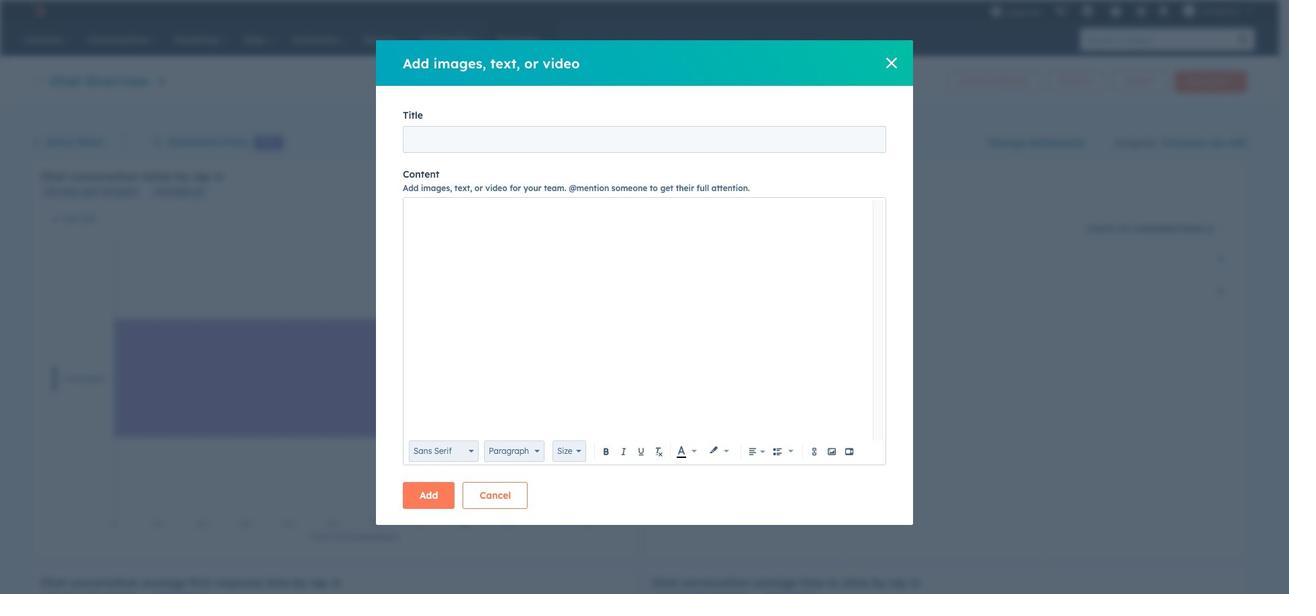 Task type: locate. For each thing, give the bounding box(es) containing it.
close image
[[886, 58, 897, 68]]

menu
[[984, 0, 1263, 21]]

group
[[770, 443, 797, 461]]

jacob simon image
[[1183, 5, 1195, 17]]

None text field
[[403, 126, 886, 153]]

None text field
[[407, 201, 873, 430]]

press to sort. image
[[1218, 224, 1223, 233]]

dialog
[[376, 40, 913, 526]]

interactive chart image
[[40, 214, 629, 553]]

Search HubSpot search field
[[1080, 28, 1232, 51]]

banner
[[32, 67, 1247, 93]]

chat conversation average first response time by rep element
[[32, 567, 637, 595]]



Task type: vqa. For each thing, say whether or not it's contained in the screenshot.
matter
no



Task type: describe. For each thing, give the bounding box(es) containing it.
marketplaces image
[[1082, 6, 1094, 18]]

chat conversation totals by url element
[[643, 160, 1248, 561]]

chat conversation average time to close by rep element
[[643, 567, 1248, 595]]

chat conversation totals by rep element
[[32, 160, 637, 561]]

press to sort. element
[[1218, 224, 1223, 235]]



